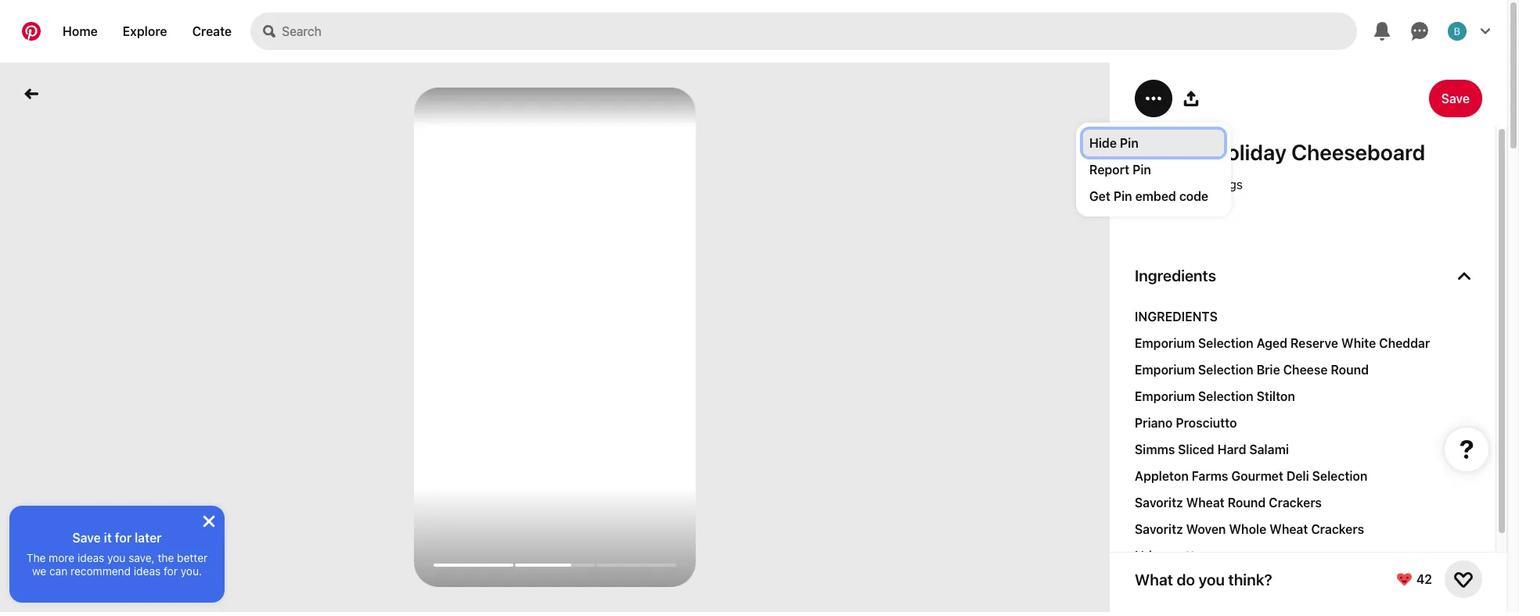 Task type: describe. For each thing, give the bounding box(es) containing it.
reserve
[[1291, 337, 1339, 351]]

0 horizontal spatial wheat
[[1186, 496, 1225, 510]]

0:08 / 0:15
[[461, 534, 525, 548]]

salami
[[1250, 443, 1289, 457]]

it
[[104, 532, 112, 546]]

selection for aged
[[1198, 337, 1254, 351]]

what
[[1135, 571, 1173, 589]]

10min · 10 servings
[[1135, 178, 1243, 192]]

think?
[[1229, 571, 1273, 589]]

recommend
[[71, 565, 131, 579]]

whole
[[1229, 523, 1267, 537]]

10min
[[1135, 178, 1169, 192]]

search icon image
[[263, 25, 276, 38]]

0:08
[[461, 534, 489, 548]]

baguette
[[1149, 550, 1202, 564]]

emporium selection brie cheese round
[[1135, 363, 1369, 377]]

… more
[[1229, 550, 1274, 564]]

explore
[[123, 24, 167, 38]]

1 horizontal spatial you
[[1199, 571, 1225, 589]]

prosciutto
[[1176, 416, 1237, 431]]

pin for get
[[1114, 189, 1132, 204]]

save for save
[[1442, 92, 1470, 106]]

1 horizontal spatial more
[[1243, 550, 1274, 564]]

farms
[[1192, 470, 1229, 484]]

42
[[1417, 573, 1433, 587]]

savoritz for savoritz wheat round crackers
[[1135, 496, 1183, 510]]

… more button
[[1229, 550, 1274, 564]]

maximize image
[[662, 535, 674, 548]]

1 vertical spatial wheat
[[1270, 523, 1308, 537]]

0 horizontal spatial round
[[1228, 496, 1266, 510]]

selection for stilton
[[1198, 390, 1254, 404]]

…
[[1229, 550, 1240, 564]]

emporium for emporium selection brie cheese round
[[1135, 363, 1195, 377]]

0 vertical spatial crackers
[[1269, 496, 1322, 510]]

code
[[1180, 189, 1209, 204]]

cheddar
[[1379, 337, 1430, 351]]

gourmet
[[1232, 470, 1284, 484]]

explore link
[[110, 13, 180, 50]]

hard
[[1218, 443, 1247, 457]]

save for save it for later the more ideas you save, the better we can recommend ideas for you.
[[72, 532, 101, 546]]

½ baguette
[[1135, 550, 1202, 564]]

0 horizontal spatial ideas
[[77, 552, 104, 565]]

get
[[1090, 189, 1111, 204]]

servings
[[1195, 178, 1243, 192]]

we
[[32, 565, 46, 579]]

the
[[26, 552, 46, 565]]

/
[[492, 534, 496, 548]]

embed
[[1136, 189, 1176, 204]]

hide
[[1090, 136, 1117, 150]]

ingredients button
[[1135, 267, 1471, 285]]

appleton
[[1135, 470, 1189, 484]]

0:15
[[499, 534, 525, 548]]

brad klo image
[[1448, 22, 1467, 41]]

selection for brie
[[1198, 363, 1254, 377]]

priano
[[1135, 416, 1173, 431]]

emporium for emporium selection aged reserve white cheddar
[[1135, 337, 1195, 351]]

Search text field
[[282, 13, 1357, 50]]

better
[[177, 552, 208, 565]]

deli
[[1287, 470, 1309, 484]]

pin for hide
[[1120, 136, 1139, 150]]

0 horizontal spatial for
[[115, 532, 132, 546]]

later
[[135, 532, 162, 546]]

hide pin menu item
[[1083, 130, 1224, 157]]



Task type: locate. For each thing, give the bounding box(es) containing it.
priano prosciutto
[[1135, 416, 1237, 431]]

2 vertical spatial pin
[[1114, 189, 1132, 204]]

for left you. in the left of the page
[[164, 565, 178, 579]]

pin up 10min
[[1133, 163, 1151, 177]]

savoritz up ½ baguette at the bottom right
[[1135, 523, 1183, 537]]

video scrubber progress bar progress bar
[[433, 563, 677, 569]]

0 vertical spatial save
[[1442, 92, 1470, 106]]

woven
[[1186, 523, 1226, 537]]

do
[[1177, 571, 1195, 589]]

unmute image
[[634, 535, 646, 548]]

savoritz woven whole wheat crackers
[[1135, 523, 1364, 537]]

0 vertical spatial round
[[1331, 363, 1369, 377]]

10
[[1179, 178, 1192, 192]]

emporium for emporium selection stilton
[[1135, 390, 1195, 404]]

you.
[[181, 565, 202, 579]]

1 vertical spatial pin
[[1133, 163, 1151, 177]]

1 vertical spatial crackers
[[1311, 523, 1364, 537]]

save button
[[1429, 80, 1483, 117], [1429, 80, 1483, 117]]

pin right hide at the right top of the page
[[1120, 136, 1139, 150]]

the
[[158, 552, 174, 565]]

more right the
[[49, 552, 75, 565]]

pin right get
[[1114, 189, 1132, 204]]

sliced
[[1178, 443, 1215, 457]]

pause image
[[433, 535, 446, 548]]

cheeseboard
[[1292, 139, 1426, 165]]

½
[[1135, 550, 1146, 564]]

save
[[1442, 92, 1470, 106], [72, 532, 101, 546]]

round up whole
[[1228, 496, 1266, 510]]

stilton
[[1257, 390, 1295, 404]]

savoritz
[[1135, 496, 1183, 510], [1135, 523, 1183, 537]]

simms sliced hard salami
[[1135, 443, 1289, 457]]

you
[[107, 552, 126, 565], [1199, 571, 1225, 589]]

save left it
[[72, 532, 101, 546]]

crackers
[[1269, 496, 1322, 510], [1311, 523, 1364, 537]]

0 vertical spatial wheat
[[1186, 496, 1225, 510]]

selection up emporium selection brie cheese round
[[1198, 337, 1254, 351]]

0 vertical spatial for
[[115, 532, 132, 546]]

2 vertical spatial emporium
[[1135, 390, 1195, 404]]

1 emporium from the top
[[1135, 337, 1195, 351]]

perfect
[[1135, 139, 1207, 165]]

wheat right whole
[[1270, 523, 1308, 537]]

0 horizontal spatial more
[[49, 552, 75, 565]]

·
[[1172, 178, 1175, 192]]

reaction image
[[1454, 571, 1473, 589]]

ideas down later
[[134, 565, 161, 579]]

pin inside menu item
[[1120, 136, 1139, 150]]

simms
[[1135, 443, 1175, 457]]

1 vertical spatial you
[[1199, 571, 1225, 589]]

savoritz for savoritz woven whole wheat crackers
[[1135, 523, 1183, 537]]

holiday
[[1211, 139, 1287, 165]]

can
[[49, 565, 68, 579]]

selection right the deli
[[1313, 470, 1368, 484]]

you right the do
[[1199, 571, 1225, 589]]

hide pin
[[1090, 136, 1139, 150]]

emporium selection stilton
[[1135, 390, 1295, 404]]

you inside save it for later the more ideas you save, the better we can recommend ideas for you.
[[107, 552, 126, 565]]

save inside save it for later the more ideas you save, the better we can recommend ideas for you.
[[72, 532, 101, 546]]

save,
[[129, 552, 155, 565]]

wheat up woven
[[1186, 496, 1225, 510]]

you down it
[[107, 552, 126, 565]]

1 horizontal spatial ideas
[[134, 565, 161, 579]]

create
[[192, 24, 232, 38]]

0 vertical spatial emporium
[[1135, 337, 1195, 351]]

create link
[[180, 13, 244, 50]]

pin
[[1120, 136, 1139, 150], [1133, 163, 1151, 177], [1114, 189, 1132, 204]]

home link
[[50, 13, 110, 50]]

round down white
[[1331, 363, 1369, 377]]

report pin
[[1090, 163, 1151, 177]]

round
[[1331, 363, 1369, 377], [1228, 496, 1266, 510]]

what do you think?
[[1135, 571, 1273, 589]]

selection up emporium selection stilton
[[1198, 363, 1254, 377]]

get pin embed code
[[1090, 189, 1209, 204]]

2 emporium from the top
[[1135, 363, 1195, 377]]

appleton farms gourmet deli selection
[[1135, 470, 1368, 484]]

perfect holiday cheeseboard
[[1135, 139, 1426, 165]]

expand icon image
[[1458, 270, 1471, 282]]

home
[[63, 24, 98, 38]]

selection
[[1198, 337, 1254, 351], [1198, 363, 1254, 377], [1198, 390, 1254, 404], [1313, 470, 1368, 484]]

for
[[115, 532, 132, 546], [164, 565, 178, 579]]

save it for later the more ideas you save, the better we can recommend ideas for you.
[[26, 532, 208, 579]]

ingredients
[[1135, 310, 1218, 324]]

for right it
[[115, 532, 132, 546]]

ideas down it
[[77, 552, 104, 565]]

emporium
[[1135, 337, 1195, 351], [1135, 363, 1195, 377], [1135, 390, 1195, 404]]

1 vertical spatial round
[[1228, 496, 1266, 510]]

white
[[1342, 337, 1376, 351]]

1 horizontal spatial round
[[1331, 363, 1369, 377]]

more inside save it for later the more ideas you save, the better we can recommend ideas for you.
[[49, 552, 75, 565]]

aged
[[1257, 337, 1288, 351]]

0 vertical spatial pin
[[1120, 136, 1139, 150]]

1 vertical spatial save
[[72, 532, 101, 546]]

1 vertical spatial emporium
[[1135, 363, 1195, 377]]

1 vertical spatial for
[[164, 565, 178, 579]]

1 horizontal spatial wheat
[[1270, 523, 1308, 537]]

ingredients
[[1135, 267, 1216, 285]]

cheese
[[1284, 363, 1328, 377]]

pin for report
[[1133, 163, 1151, 177]]

emporium selection aged reserve white cheddar
[[1135, 337, 1430, 351]]

save down brad klo image
[[1442, 92, 1470, 106]]

1 horizontal spatial save
[[1442, 92, 1470, 106]]

1 savoritz from the top
[[1135, 496, 1183, 510]]

0 horizontal spatial you
[[107, 552, 126, 565]]

0 horizontal spatial save
[[72, 532, 101, 546]]

1 horizontal spatial for
[[164, 565, 178, 579]]

1 vertical spatial savoritz
[[1135, 523, 1183, 537]]

savoritz wheat round crackers
[[1135, 496, 1322, 510]]

2 savoritz from the top
[[1135, 523, 1183, 537]]

wheat
[[1186, 496, 1225, 510], [1270, 523, 1308, 537]]

3 emporium from the top
[[1135, 390, 1195, 404]]

more
[[1243, 550, 1274, 564], [49, 552, 75, 565]]

ideas
[[77, 552, 104, 565], [134, 565, 161, 579]]

selection up prosciutto
[[1198, 390, 1254, 404]]

report
[[1090, 163, 1130, 177]]

more right …
[[1243, 550, 1274, 564]]

0 vertical spatial savoritz
[[1135, 496, 1183, 510]]

brie
[[1257, 363, 1280, 377]]

0 vertical spatial you
[[107, 552, 126, 565]]

savoritz down appleton
[[1135, 496, 1183, 510]]



Task type: vqa. For each thing, say whether or not it's contained in the screenshot.
30 to the right
no



